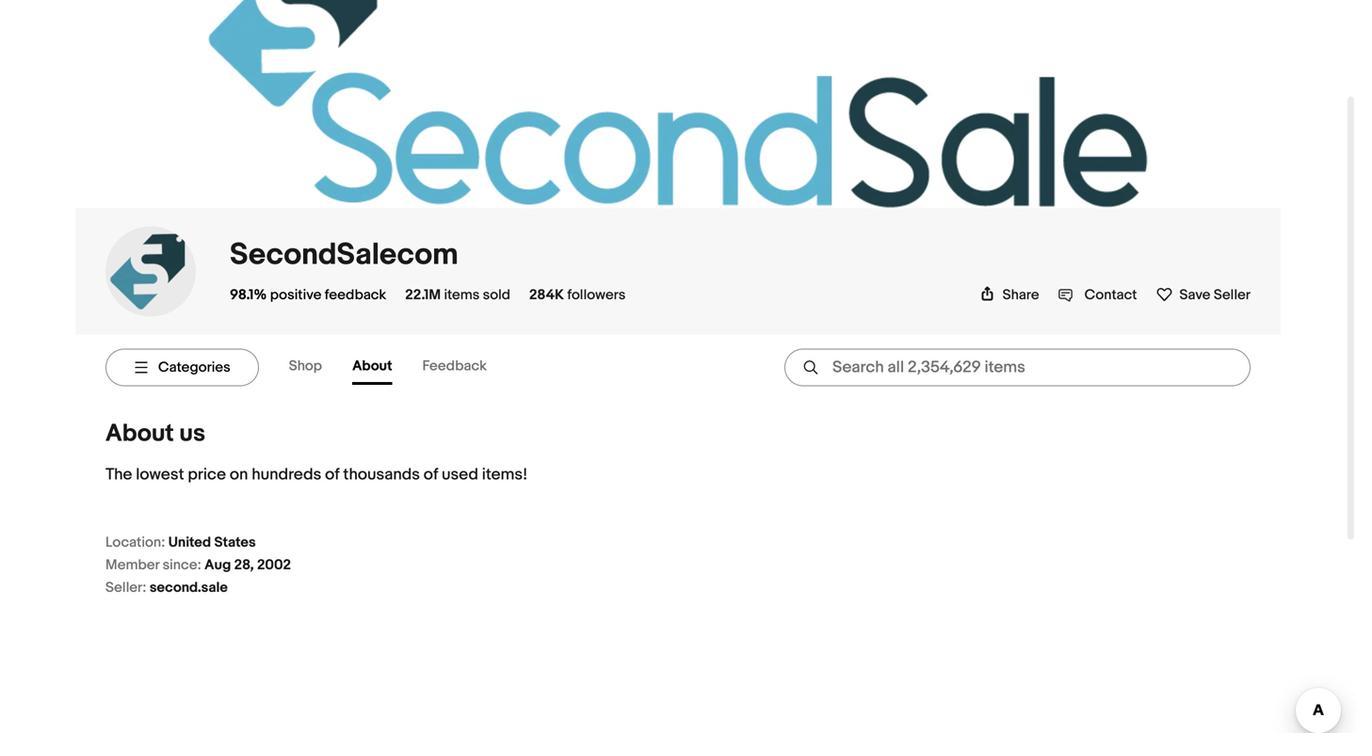 Task type: describe. For each thing, give the bounding box(es) containing it.
feedback
[[422, 358, 487, 375]]

sold
[[483, 287, 511, 304]]

the
[[106, 465, 132, 485]]

price
[[188, 465, 226, 485]]

categories button
[[106, 349, 259, 387]]

the lowest price on hundreds of thousands of used items!
[[106, 465, 528, 485]]

categories
[[158, 359, 231, 376]]

save seller button
[[1156, 286, 1251, 304]]

feedback
[[325, 287, 386, 304]]

contact link
[[1058, 287, 1137, 304]]

location: united states member since: aug 28, 2002 seller: second.sale
[[106, 534, 291, 597]]

secondsalecom link
[[230, 237, 458, 274]]

items!
[[482, 465, 528, 485]]

about for about
[[352, 358, 392, 375]]

positive
[[270, 287, 322, 304]]

2 of from the left
[[424, 465, 438, 485]]

2002
[[257, 557, 291, 574]]

22.1m items sold
[[405, 287, 511, 304]]

items
[[444, 287, 480, 304]]

since:
[[163, 557, 201, 574]]

states
[[214, 534, 256, 551]]

second.sale
[[150, 580, 228, 597]]

shop
[[289, 358, 322, 375]]

us
[[179, 420, 205, 449]]

aug
[[205, 557, 231, 574]]

share
[[1003, 287, 1040, 304]]

284k followers
[[529, 287, 626, 304]]

used
[[442, 465, 478, 485]]

about us
[[106, 420, 205, 449]]

about for about us
[[106, 420, 174, 449]]

thousands
[[343, 465, 420, 485]]



Task type: locate. For each thing, give the bounding box(es) containing it.
lowest
[[136, 465, 184, 485]]

seller:
[[106, 580, 146, 597]]

0 horizontal spatial of
[[325, 465, 340, 485]]

98.1%
[[230, 287, 267, 304]]

secondsalecom
[[230, 237, 458, 274]]

1 horizontal spatial about
[[352, 358, 392, 375]]

1 of from the left
[[325, 465, 340, 485]]

on
[[230, 465, 248, 485]]

1 horizontal spatial of
[[424, 465, 438, 485]]

hundreds
[[252, 465, 322, 485]]

tab list containing shop
[[289, 350, 517, 385]]

share button
[[980, 287, 1040, 304]]

secondsalecom image
[[106, 226, 196, 317]]

of right the hundreds
[[325, 465, 340, 485]]

of
[[325, 465, 340, 485], [424, 465, 438, 485]]

contact
[[1085, 287, 1137, 304]]

about
[[352, 358, 392, 375], [106, 420, 174, 449]]

about right the shop
[[352, 358, 392, 375]]

tab list
[[289, 350, 517, 385]]

284k
[[529, 287, 564, 304]]

0 vertical spatial about
[[352, 358, 392, 375]]

member
[[106, 557, 159, 574]]

0 horizontal spatial about
[[106, 420, 174, 449]]

of left used on the left of the page
[[424, 465, 438, 485]]

28,
[[234, 557, 254, 574]]

followers
[[567, 287, 626, 304]]

Search all 2,354,629 items field
[[785, 349, 1251, 387]]

seller
[[1214, 287, 1251, 304]]

98.1% positive feedback
[[230, 287, 386, 304]]

location:
[[106, 534, 165, 551]]

22.1m
[[405, 287, 441, 304]]

about up the lowest
[[106, 420, 174, 449]]

save
[[1180, 287, 1211, 304]]

united
[[168, 534, 211, 551]]

1 vertical spatial about
[[106, 420, 174, 449]]

save seller
[[1180, 287, 1251, 304]]



Task type: vqa. For each thing, say whether or not it's contained in the screenshot.
request within Once you've opened a request, the seller should respond to you within 3 business days. You can check on the request at any time to see the seller's replies and to find out what you need to do next.
no



